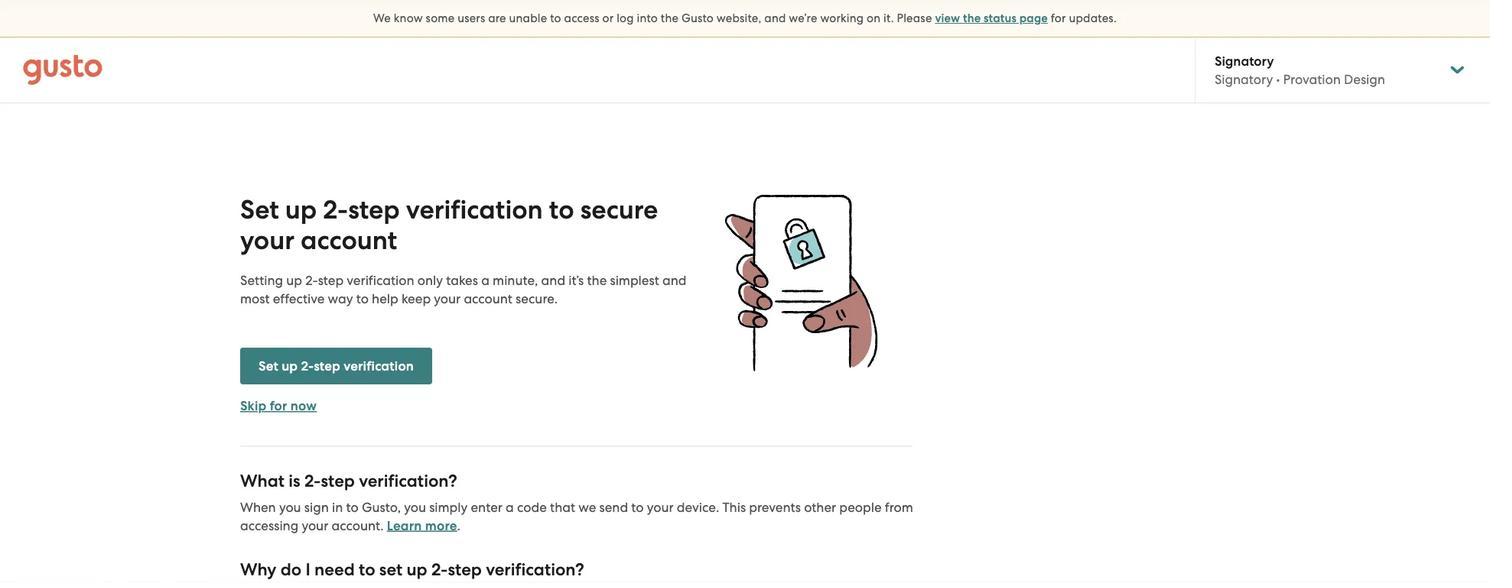 Task type: describe. For each thing, give the bounding box(es) containing it.
to inside we know some users are unable to access or log into the gusto website , and we're working on it. please view the status page for updates.
[[550, 11, 562, 25]]

simplest
[[610, 273, 660, 289]]

verification for to
[[406, 195, 543, 226]]

gusto
[[682, 11, 714, 25]]

unable
[[509, 11, 547, 25]]

setting
[[240, 273, 283, 289]]

to inside set up 2-step verification to secure your account
[[549, 195, 574, 226]]

simply
[[429, 500, 468, 515]]

why do i need to set up 2-step verification?
[[240, 560, 584, 580]]

to right in
[[346, 500, 359, 515]]

up for setting up 2-step verification only takes a minute, and it's the simplest and most effective way to help keep your account secure.
[[286, 273, 302, 289]]

device.
[[677, 500, 720, 515]]

gusto,
[[362, 500, 401, 515]]

a inside when you sign in to gusto, you simply enter a code that we send to your device. this prevents other people from accessing your account.
[[506, 500, 514, 515]]

,
[[759, 11, 762, 25]]

set for set up 2-step verification to secure your account
[[240, 195, 279, 226]]

learn more link
[[387, 518, 457, 534]]

working
[[821, 11, 864, 25]]

accessing
[[240, 518, 299, 534]]

setting up 2-step verification only takes a minute, and it's the simplest and most effective way to help keep your account secure.
[[240, 273, 687, 307]]

minute,
[[493, 273, 538, 289]]

skip for now
[[240, 399, 317, 414]]

verification for only
[[347, 273, 414, 289]]

1 you from the left
[[279, 500, 301, 515]]

•
[[1277, 72, 1281, 87]]

on
[[867, 11, 881, 25]]

learn more .
[[387, 518, 461, 534]]

your left device.
[[647, 500, 674, 515]]

code
[[517, 500, 547, 515]]

2 signatory from the top
[[1215, 72, 1274, 87]]

step for setting up 2-step verification only takes a minute, and it's the simplest and most effective way to help keep your account secure.
[[318, 273, 344, 289]]

to left set
[[359, 560, 375, 580]]

do
[[281, 560, 302, 580]]

2- for set up 2-step verification
[[301, 359, 314, 374]]

page
[[1020, 11, 1048, 25]]

it.
[[884, 11, 894, 25]]

what
[[240, 472, 285, 492]]

the for and
[[587, 273, 607, 289]]

2 you from the left
[[404, 500, 426, 515]]

into
[[637, 11, 658, 25]]

your inside setting up 2-step verification only takes a minute, and it's the simplest and most effective way to help keep your account secure.
[[434, 292, 461, 307]]

are
[[488, 11, 506, 25]]

learn
[[387, 518, 422, 534]]

secure
[[581, 195, 658, 226]]

that
[[550, 500, 576, 515]]

skip for now button
[[240, 398, 317, 416]]

we're
[[789, 11, 818, 25]]

for inside button
[[270, 399, 287, 414]]

more
[[425, 518, 457, 534]]

a inside setting up 2-step verification only takes a minute, and it's the simplest and most effective way to help keep your account secure.
[[481, 273, 490, 289]]

provation
[[1284, 72, 1341, 87]]

.
[[457, 518, 461, 534]]

set up 2-step verification to secure your account
[[240, 195, 658, 256]]

when you sign in to gusto, you simply enter a code that we send to your device. this prevents other people from accessing your account.
[[240, 500, 914, 534]]

home image
[[23, 55, 103, 85]]

or
[[603, 11, 614, 25]]

set
[[379, 560, 403, 580]]

is
[[289, 472, 300, 492]]

0 horizontal spatial and
[[541, 273, 566, 289]]

and inside we know some users are unable to access or log into the gusto website , and we're working on it. please view the status page for updates.
[[765, 11, 786, 25]]

other
[[804, 500, 837, 515]]

users
[[458, 11, 485, 25]]

step for what is 2-step verification?
[[321, 472, 355, 492]]

set for set up 2-step verification
[[259, 359, 278, 374]]

people
[[840, 500, 882, 515]]



Task type: vqa. For each thing, say whether or not it's contained in the screenshot.
Skip at left
yes



Task type: locate. For each thing, give the bounding box(es) containing it.
from
[[885, 500, 914, 515]]

0 vertical spatial set
[[240, 195, 279, 226]]

1 horizontal spatial verification?
[[486, 560, 584, 580]]

it's
[[569, 273, 584, 289]]

verification inside set up 2-step verification link
[[344, 359, 414, 374]]

design
[[1345, 72, 1386, 87]]

0 horizontal spatial account
[[301, 225, 397, 256]]

1 horizontal spatial the
[[661, 11, 679, 25]]

step
[[348, 195, 400, 226], [318, 273, 344, 289], [314, 359, 341, 374], [321, 472, 355, 492], [448, 560, 482, 580]]

you
[[279, 500, 301, 515], [404, 500, 426, 515]]

we
[[373, 11, 391, 25]]

verification
[[406, 195, 543, 226], [347, 273, 414, 289], [344, 359, 414, 374]]

view the status page link
[[935, 11, 1048, 25]]

2- inside set up 2-step verification to secure your account
[[323, 195, 348, 226]]

we
[[579, 500, 596, 515]]

0 horizontal spatial for
[[270, 399, 287, 414]]

the right view in the top of the page
[[964, 11, 981, 25]]

we know some users are unable to access or log into the gusto website , and we're working on it. please view the status page for updates.
[[373, 11, 1117, 25]]

updates.
[[1069, 11, 1117, 25]]

help
[[372, 292, 399, 307]]

step for set up 2-step verification
[[314, 359, 341, 374]]

your up setting
[[240, 225, 295, 256]]

up inside setting up 2-step verification only takes a minute, and it's the simplest and most effective way to help keep your account secure.
[[286, 273, 302, 289]]

set inside set up 2-step verification to secure your account
[[240, 195, 279, 226]]

2- for setting up 2-step verification only takes a minute, and it's the simplest and most effective way to help keep your account secure.
[[306, 273, 318, 289]]

send
[[600, 500, 628, 515]]

view
[[935, 11, 961, 25]]

your
[[240, 225, 295, 256], [434, 292, 461, 307], [647, 500, 674, 515], [302, 518, 329, 534]]

sign
[[304, 500, 329, 515]]

set up skip for now
[[259, 359, 278, 374]]

set up 2-step verification
[[259, 359, 414, 374]]

you down is
[[279, 500, 301, 515]]

set up 2-step verification link
[[240, 348, 432, 385]]

1 horizontal spatial for
[[1051, 11, 1066, 25]]

0 horizontal spatial verification?
[[359, 472, 457, 492]]

and
[[765, 11, 786, 25], [541, 273, 566, 289], [663, 273, 687, 289]]

for left now
[[270, 399, 287, 414]]

verification?
[[359, 472, 457, 492], [486, 560, 584, 580]]

what is 2-step verification?
[[240, 472, 457, 492]]

the for website
[[661, 11, 679, 25]]

verification? down code
[[486, 560, 584, 580]]

2- for what is 2-step verification?
[[304, 472, 321, 492]]

account inside set up 2-step verification to secure your account
[[301, 225, 397, 256]]

1 horizontal spatial you
[[404, 500, 426, 515]]

1 vertical spatial a
[[506, 500, 514, 515]]

account inside setting up 2-step verification only takes a minute, and it's the simplest and most effective way to help keep your account secure.
[[464, 292, 513, 307]]

verification up takes
[[406, 195, 543, 226]]

skip
[[240, 399, 267, 414]]

account up way
[[301, 225, 397, 256]]

the right into
[[661, 11, 679, 25]]

effective
[[273, 292, 325, 307]]

account.
[[332, 518, 384, 534]]

verification inside setting up 2-step verification only takes a minute, and it's the simplest and most effective way to help keep your account secure.
[[347, 273, 414, 289]]

1 horizontal spatial a
[[506, 500, 514, 515]]

a right takes
[[481, 273, 490, 289]]

for right page
[[1051, 11, 1066, 25]]

1 vertical spatial signatory
[[1215, 72, 1274, 87]]

and left it's
[[541, 273, 566, 289]]

your down sign
[[302, 518, 329, 534]]

1 vertical spatial set
[[259, 359, 278, 374]]

step for set up 2-step verification to secure your account
[[348, 195, 400, 226]]

the
[[661, 11, 679, 25], [964, 11, 981, 25], [587, 273, 607, 289]]

prevents
[[749, 500, 801, 515]]

some
[[426, 11, 455, 25]]

2- for set up 2-step verification to secure your account
[[323, 195, 348, 226]]

1 signatory from the top
[[1215, 53, 1274, 69]]

to left the secure
[[549, 195, 574, 226]]

this
[[723, 500, 746, 515]]

set
[[240, 195, 279, 226], [259, 359, 278, 374]]

to inside setting up 2-step verification only takes a minute, and it's the simplest and most effective way to help keep your account secure.
[[356, 292, 369, 307]]

your inside set up 2-step verification to secure your account
[[240, 225, 295, 256]]

account down takes
[[464, 292, 513, 307]]

a
[[481, 273, 490, 289], [506, 500, 514, 515]]

0 vertical spatial account
[[301, 225, 397, 256]]

1 vertical spatial account
[[464, 292, 513, 307]]

2 vertical spatial verification
[[344, 359, 414, 374]]

verification down help
[[344, 359, 414, 374]]

1 horizontal spatial and
[[663, 273, 687, 289]]

most
[[240, 292, 270, 307]]

verification inside set up 2-step verification to secure your account
[[406, 195, 543, 226]]

takes
[[446, 273, 478, 289]]

and right ,
[[765, 11, 786, 25]]

set up setting
[[240, 195, 279, 226]]

signatory signatory • provation design
[[1215, 53, 1386, 87]]

0 horizontal spatial you
[[279, 500, 301, 515]]

why
[[240, 560, 277, 580]]

to right way
[[356, 292, 369, 307]]

need
[[315, 560, 355, 580]]

now
[[291, 399, 317, 414]]

2- inside setting up 2-step verification only takes a minute, and it's the simplest and most effective way to help keep your account secure.
[[306, 273, 318, 289]]

a left code
[[506, 500, 514, 515]]

i
[[306, 560, 310, 580]]

step inside setting up 2-step verification only takes a minute, and it's the simplest and most effective way to help keep your account secure.
[[318, 273, 344, 289]]

0 vertical spatial for
[[1051, 11, 1066, 25]]

up inside set up 2-step verification to secure your account
[[285, 195, 317, 226]]

way
[[328, 292, 353, 307]]

when
[[240, 500, 276, 515]]

0 vertical spatial a
[[481, 273, 490, 289]]

secure.
[[516, 292, 558, 307]]

website
[[717, 11, 759, 25]]

up
[[285, 195, 317, 226], [286, 273, 302, 289], [282, 359, 298, 374], [407, 560, 427, 580]]

in
[[332, 500, 343, 515]]

status
[[984, 11, 1017, 25]]

0 vertical spatial signatory
[[1215, 53, 1274, 69]]

2 horizontal spatial the
[[964, 11, 981, 25]]

1 horizontal spatial account
[[464, 292, 513, 307]]

account
[[301, 225, 397, 256], [464, 292, 513, 307]]

the inside setting up 2-step verification only takes a minute, and it's the simplest and most effective way to help keep your account secure.
[[587, 273, 607, 289]]

know
[[394, 11, 423, 25]]

0 vertical spatial verification
[[406, 195, 543, 226]]

2 horizontal spatial and
[[765, 11, 786, 25]]

log
[[617, 11, 634, 25]]

to right send
[[632, 500, 644, 515]]

a hand holding a phone image
[[725, 195, 878, 372]]

signatory
[[1215, 53, 1274, 69], [1215, 72, 1274, 87]]

the right it's
[[587, 273, 607, 289]]

keep
[[402, 292, 431, 307]]

to
[[550, 11, 562, 25], [549, 195, 574, 226], [356, 292, 369, 307], [346, 500, 359, 515], [632, 500, 644, 515], [359, 560, 375, 580]]

verification? up gusto,
[[359, 472, 457, 492]]

up for set up 2-step verification to secure your account
[[285, 195, 317, 226]]

1 vertical spatial verification
[[347, 273, 414, 289]]

to left access
[[550, 11, 562, 25]]

for inside we know some users are unable to access or log into the gusto website , and we're working on it. please view the status page for updates.
[[1051, 11, 1066, 25]]

and right simplest
[[663, 273, 687, 289]]

only
[[418, 273, 443, 289]]

please
[[897, 11, 932, 25]]

the inside we know some users are unable to access or log into the gusto website , and we're working on it. please view the status page for updates.
[[661, 11, 679, 25]]

you up the learn more link at the bottom of page
[[404, 500, 426, 515]]

up for set up 2-step verification
[[282, 359, 298, 374]]

verification up help
[[347, 273, 414, 289]]

0 horizontal spatial the
[[587, 273, 607, 289]]

1 vertical spatial for
[[270, 399, 287, 414]]

0 vertical spatial verification?
[[359, 472, 457, 492]]

0 horizontal spatial a
[[481, 273, 490, 289]]

step inside set up 2-step verification to secure your account
[[348, 195, 400, 226]]

for
[[1051, 11, 1066, 25], [270, 399, 287, 414]]

your down takes
[[434, 292, 461, 307]]

1 vertical spatial verification?
[[486, 560, 584, 580]]

enter
[[471, 500, 503, 515]]

access
[[564, 11, 600, 25]]

2-
[[323, 195, 348, 226], [306, 273, 318, 289], [301, 359, 314, 374], [304, 472, 321, 492], [432, 560, 448, 580]]



